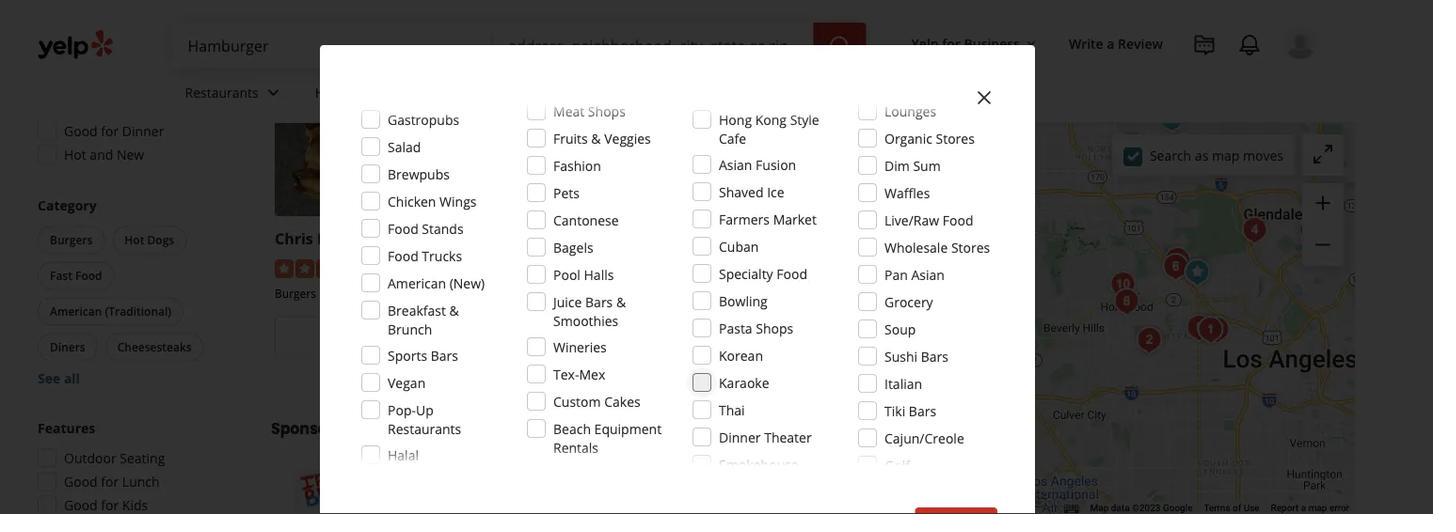 Task type: vqa. For each thing, say whether or not it's contained in the screenshot.
the Seating
yes



Task type: describe. For each thing, give the bounding box(es) containing it.
report a map error link
[[1271, 503, 1350, 515]]

specialty
[[719, 265, 773, 283]]

bagels
[[554, 239, 594, 257]]

until for order
[[364, 359, 391, 377]]

order now link for chris n' eddy's
[[275, 317, 500, 358]]

fast food
[[50, 268, 102, 284]]

stores for wholesale stores
[[952, 239, 991, 257]]

fast inside button
[[50, 268, 72, 284]]

asian fusion
[[719, 156, 797, 174]]

order now for chris n' eddy's
[[348, 327, 426, 348]]

4.5 star rating image
[[275, 260, 377, 279]]

for for business
[[943, 34, 961, 52]]

burgers for view
[[754, 286, 796, 302]]

sponsored
[[271, 419, 353, 440]]

food stands
[[388, 220, 464, 238]]

sum
[[914, 157, 941, 175]]

trophies burger club image
[[1108, 283, 1146, 321]]

burgers, fast food
[[515, 286, 613, 302]]

zoom in image
[[1312, 192, 1335, 215]]

map for error
[[1309, 503, 1328, 515]]

smokehouse
[[719, 456, 799, 474]]

results
[[356, 419, 411, 440]]

order now for nexx burger
[[588, 327, 666, 348]]

pool
[[554, 266, 581, 284]]

& inside juice bars & smoothies
[[617, 293, 626, 311]]

4.5
[[384, 259, 403, 276]]

organic
[[885, 129, 933, 147]]

chris n' eddy's image
[[1179, 254, 1217, 292]]

sports bars
[[388, 347, 458, 365]]

beach
[[554, 420, 591, 438]]

group containing open now
[[32, 0, 233, 170]]

good for good for dinner
[[64, 122, 98, 140]]

pm for open until 10:30 pm
[[670, 359, 690, 377]]

market
[[773, 210, 817, 228]]

reviews) for order now
[[436, 259, 487, 276]]

pop-
[[388, 402, 416, 419]]

2 until from the left
[[602, 359, 630, 377]]

24 chevron down v2 image
[[262, 81, 285, 104]]

cakes
[[605, 393, 641, 411]]

moves
[[1244, 147, 1284, 165]]

view business link
[[754, 317, 979, 358]]

bowling
[[719, 292, 768, 310]]

vegan
[[388, 374, 426, 392]]

dinner inside dialog
[[719, 429, 761, 447]]

wholesale stores
[[885, 239, 991, 257]]

0 vertical spatial dinner
[[122, 122, 164, 140]]

fruits & veggies
[[554, 129, 651, 147]]

food up wholesale stores
[[943, 211, 974, 229]]

diners button
[[38, 334, 98, 362]]

juice bars & smoothies
[[554, 293, 626, 330]]

food trucks
[[388, 247, 462, 265]]

search image
[[829, 35, 852, 58]]

american (traditional)
[[50, 304, 171, 320]]

order for nexx burger
[[588, 327, 630, 348]]

hook
[[754, 229, 794, 249]]

sponsored results
[[271, 419, 411, 440]]

stores for organic stores
[[936, 129, 975, 147]]

lounges
[[885, 102, 937, 120]]

16 chevron down v2 image
[[1024, 36, 1039, 51]]

for for dinner
[[101, 122, 119, 140]]

hot for hot dogs
[[125, 233, 144, 248]]

& for fruits & veggies
[[592, 129, 601, 147]]

features
[[38, 420, 95, 438]]

new
[[117, 146, 144, 164]]

view
[[815, 327, 850, 348]]

group containing category
[[34, 196, 233, 388]]

hong kong style cafe
[[719, 111, 820, 147]]

seating
[[120, 450, 165, 468]]

tex-mex
[[554, 366, 606, 384]]

google image
[[1028, 490, 1090, 515]]

dogs
[[147, 233, 174, 248]]

4.5 (442 reviews)
[[384, 259, 487, 276]]

reviews) for view business
[[919, 259, 969, 276]]

burger for view business
[[798, 229, 849, 249]]

view business
[[815, 327, 919, 348]]

veggies
[[605, 129, 651, 147]]

map for moves
[[1212, 147, 1240, 165]]

juice
[[554, 293, 582, 311]]

and
[[90, 146, 113, 164]]

korean
[[719, 347, 763, 365]]

juicy j's image
[[1199, 312, 1236, 349]]

4.3 star rating image
[[493, 503, 595, 515]]

fashion
[[554, 157, 601, 175]]

hot dogs
[[125, 233, 174, 248]]

report a map error
[[1271, 503, 1350, 515]]

brunch
[[388, 321, 432, 338]]

(new)
[[450, 274, 485, 292]]

order for chris n' eddy's
[[348, 327, 390, 348]]

hot dogs button
[[112, 226, 187, 255]]

map region
[[970, 0, 1434, 515]]

until midnight
[[364, 359, 449, 377]]

yelp
[[912, 34, 939, 52]]

google
[[1163, 503, 1193, 515]]

a for write
[[1107, 34, 1115, 52]]

specialty food
[[719, 265, 808, 283]]

halal
[[388, 447, 419, 465]]

business categories element
[[170, 68, 1318, 122]]

cuban
[[719, 238, 759, 256]]

0 vertical spatial irv's burgers image
[[1105, 266, 1142, 304]]

terms of use link
[[1204, 503, 1260, 515]]

morrison atwater village image
[[1236, 212, 1274, 249]]

smoothies
[[554, 312, 619, 330]]

meat
[[554, 102, 585, 120]]

restaurants inside business categories element
[[185, 83, 259, 101]]

for for lunch
[[101, 474, 119, 491]]

restaurants link
[[170, 68, 300, 122]]

0 horizontal spatial now
[[101, 28, 129, 46]]

good for dinner
[[64, 122, 164, 140]]

map data ©2023 google
[[1091, 503, 1193, 515]]

equipment
[[595, 420, 662, 438]]

all
[[64, 370, 80, 388]]

9:00
[[877, 359, 903, 377]]

live/raw
[[885, 211, 940, 229]]

nexx burger link
[[515, 229, 608, 249]]

style
[[790, 111, 820, 128]]

hong
[[719, 111, 752, 128]]

chicken
[[388, 193, 436, 210]]

4.1 star rating image
[[754, 260, 856, 279]]

1 horizontal spatial asian
[[912, 266, 945, 284]]

& for breakfast & brunch
[[450, 302, 459, 320]]

order now link for nexx burger
[[515, 317, 739, 358]]

error
[[1330, 503, 1350, 515]]

close image
[[973, 87, 996, 109]]

eddy's
[[337, 229, 383, 249]]

group containing features
[[32, 419, 233, 515]]

see
[[38, 370, 60, 388]]

burger for order now
[[557, 229, 608, 249]]

wholesale
[[885, 239, 948, 257]]

brewpubs
[[388, 165, 450, 183]]

burgers,
[[515, 286, 559, 302]]

salad
[[388, 138, 421, 156]]

use
[[1244, 503, 1260, 515]]



Task type: locate. For each thing, give the bounding box(es) containing it.
nexx
[[515, 229, 553, 249]]

0 horizontal spatial restaurants
[[185, 83, 259, 101]]

business up until 9:00 pm
[[854, 327, 919, 348]]

0 horizontal spatial a
[[1107, 34, 1115, 52]]

open for open now 4:18 pm
[[64, 28, 98, 46]]

pm right 9:00
[[906, 359, 926, 377]]

0 horizontal spatial map
[[1212, 147, 1240, 165]]

midnight
[[395, 359, 449, 377]]

0 horizontal spatial dinner
[[122, 122, 164, 140]]

0 horizontal spatial reviews)
[[436, 259, 487, 276]]

0 horizontal spatial order now link
[[275, 317, 500, 358]]

0 horizontal spatial shops
[[588, 102, 626, 120]]

1 horizontal spatial american
[[388, 274, 446, 292]]

1 horizontal spatial (1.3k
[[886, 259, 915, 276]]

expand map image
[[1312, 143, 1335, 166]]

2 order from the left
[[588, 327, 630, 348]]

cheesesteaks
[[117, 340, 192, 355]]

hollywood burger image
[[1157, 249, 1195, 286]]

16 info v2 image
[[415, 422, 430, 437]]

open for open until 10:30 pm
[[564, 359, 599, 377]]

pan asian
[[885, 266, 945, 284]]

1 (1.3k from the left
[[646, 259, 675, 276]]

1 vertical spatial shops
[[756, 320, 794, 337]]

american for american (traditional)
[[50, 304, 102, 320]]

food down chicken
[[388, 220, 419, 238]]

write
[[1069, 34, 1104, 52]]

a
[[1107, 34, 1115, 52], [1302, 503, 1307, 515]]

keyboard shortcuts image
[[1064, 505, 1079, 514]]

0 horizontal spatial (1.3k
[[646, 259, 675, 276]]

until left 9:00
[[846, 359, 873, 377]]

0 horizontal spatial business
[[854, 327, 919, 348]]

1 horizontal spatial business
[[964, 34, 1020, 52]]

bars for sports
[[431, 347, 458, 365]]

burgers
[[50, 233, 93, 248], [275, 286, 316, 302], [754, 286, 796, 302]]

0 vertical spatial business
[[964, 34, 1020, 52]]

1 order now link from the left
[[275, 317, 500, 358]]

1 order from the left
[[348, 327, 390, 348]]

& inside breakfast & brunch
[[450, 302, 459, 320]]

bars right sushi
[[921, 348, 949, 366]]

0 horizontal spatial burgers
[[50, 233, 93, 248]]

a right write
[[1107, 34, 1115, 52]]

american down fast food button
[[50, 304, 102, 320]]

None search field
[[173, 23, 870, 68]]

shops for meat shops
[[588, 102, 626, 120]]

shops up fruits & veggies
[[588, 102, 626, 120]]

halls
[[584, 266, 614, 284]]

1 horizontal spatial shops
[[756, 320, 794, 337]]

asian down the "cafe"
[[719, 156, 753, 174]]

0 vertical spatial hot
[[64, 146, 86, 164]]

order now
[[348, 327, 426, 348], [588, 327, 666, 348]]

pm right 10:30
[[670, 359, 690, 377]]

(1.3k right halls
[[646, 259, 675, 276]]

burger
[[557, 229, 608, 249], [798, 229, 849, 249]]

1 horizontal spatial order
[[588, 327, 630, 348]]

bars for tiki
[[909, 402, 937, 420]]

©2023
[[1133, 503, 1161, 515]]

fast down the "pool"
[[562, 286, 583, 302]]

1 vertical spatial dinner
[[719, 429, 761, 447]]

1 vertical spatial restaurants
[[388, 420, 461, 438]]

american inside dialog
[[388, 274, 446, 292]]

0 vertical spatial for
[[943, 34, 961, 52]]

hot inside "button"
[[125, 233, 144, 248]]

0 horizontal spatial burger
[[557, 229, 608, 249]]

business inside view business 'link'
[[854, 327, 919, 348]]

4 star rating image
[[515, 260, 616, 279]]

write a review link
[[1062, 26, 1171, 60]]

offers delivery
[[64, 52, 155, 70]]

home services link
[[300, 68, 447, 122]]

0 horizontal spatial &
[[450, 302, 459, 320]]

0 horizontal spatial order now
[[348, 327, 426, 348]]

dinner up new
[[122, 122, 164, 140]]

restaurants inside dialog
[[388, 420, 461, 438]]

1 vertical spatial asian
[[912, 266, 945, 284]]

now down breakfast
[[394, 327, 426, 348]]

golf
[[885, 457, 910, 475]]

1 horizontal spatial burgers
[[275, 286, 316, 302]]

order now up until midnight
[[348, 327, 426, 348]]

1 horizontal spatial order now
[[588, 327, 666, 348]]

american up breakfast
[[388, 274, 446, 292]]

1 horizontal spatial until
[[602, 359, 630, 377]]

pm inside group
[[162, 28, 182, 46]]

irv's burgers image left "hollywood burger" image
[[1105, 266, 1142, 304]]

pasta shops
[[719, 320, 794, 337]]

2 horizontal spatial now
[[634, 327, 666, 348]]

1 horizontal spatial map
[[1309, 503, 1328, 515]]

0 horizontal spatial american
[[50, 304, 102, 320]]

hot for hot and new
[[64, 146, 86, 164]]

1 vertical spatial american
[[50, 304, 102, 320]]

now up 10:30
[[634, 327, 666, 348]]

search as map moves
[[1150, 147, 1284, 165]]

good up and
[[64, 122, 98, 140]]

terms
[[1204, 503, 1231, 515]]

1 vertical spatial good
[[64, 474, 98, 491]]

group
[[32, 0, 233, 170], [1303, 184, 1344, 266], [34, 196, 233, 388], [32, 419, 233, 515]]

1 vertical spatial irv's burgers image
[[1131, 322, 1169, 360]]

pm for open now 4:18 pm
[[162, 28, 182, 46]]

chris n' eddy's
[[275, 229, 383, 249]]

order up until midnight
[[348, 327, 390, 348]]

2 horizontal spatial until
[[846, 359, 873, 377]]

2 horizontal spatial burgers
[[754, 286, 796, 302]]

bars inside juice bars & smoothies
[[586, 293, 613, 311]]

american (new)
[[388, 274, 485, 292]]

1 horizontal spatial &
[[592, 129, 601, 147]]

hot left and
[[64, 146, 86, 164]]

1 vertical spatial map
[[1309, 503, 1328, 515]]

burgers down specialty food
[[754, 286, 796, 302]]

soup
[[885, 321, 916, 338]]

1 until from the left
[[364, 359, 391, 377]]

open down wineries
[[564, 359, 599, 377]]

1 vertical spatial open
[[564, 359, 599, 377]]

hook burger image
[[1153, 100, 1191, 137]]

0 horizontal spatial hot
[[64, 146, 86, 164]]

until left 10:30
[[602, 359, 630, 377]]

tiki bars
[[885, 402, 937, 420]]

(1.3k down the wholesale
[[886, 259, 915, 276]]

2 order now link from the left
[[515, 317, 739, 358]]

hot left dogs
[[125, 233, 144, 248]]

until
[[364, 359, 391, 377], [602, 359, 630, 377], [846, 359, 873, 377]]

open
[[64, 28, 98, 46], [564, 359, 599, 377]]

bars up "smoothies"
[[586, 293, 613, 311]]

map right as
[[1212, 147, 1240, 165]]

& down (new) at left
[[450, 302, 459, 320]]

chris n' eddy's image
[[1179, 254, 1217, 292]]

cassell's hamburgers image
[[1192, 312, 1230, 349], [1192, 312, 1230, 349]]

live/raw food
[[885, 211, 974, 229]]

order now link up until midnight
[[275, 317, 500, 358]]

irv's burgers image
[[1131, 322, 1169, 360]]

good down outdoor
[[64, 474, 98, 491]]

burgers down category
[[50, 233, 93, 248]]

0 horizontal spatial asian
[[719, 156, 753, 174]]

for right yelp
[[943, 34, 961, 52]]

food down burgers "button"
[[75, 268, 102, 284]]

stores down the live/raw food
[[952, 239, 991, 257]]

italian
[[885, 375, 923, 393]]

0 vertical spatial fast
[[50, 268, 72, 284]]

now for chris n' eddy's
[[394, 327, 426, 348]]

delivery
[[106, 52, 155, 70]]

pm
[[162, 28, 182, 46], [670, 359, 690, 377], [906, 359, 926, 377]]

0 horizontal spatial fast
[[50, 268, 72, 284]]

up
[[416, 402, 434, 419]]

3 until from the left
[[846, 359, 873, 377]]

order now up open until 10:30 pm
[[588, 327, 666, 348]]

shops for pasta shops
[[756, 320, 794, 337]]

breakfast & brunch
[[388, 302, 459, 338]]

hook burger
[[754, 229, 849, 249]]

0 horizontal spatial until
[[364, 359, 391, 377]]

food down halls
[[586, 286, 613, 302]]

open inside group
[[64, 28, 98, 46]]

sushi
[[885, 348, 918, 366]]

food inside button
[[75, 268, 102, 284]]

pop-up restaurants
[[388, 402, 461, 438]]

american for american (new)
[[388, 274, 446, 292]]

shops
[[588, 102, 626, 120], [756, 320, 794, 337]]

restaurants left 24 chevron down v2 icon
[[185, 83, 259, 101]]

hot and new
[[64, 146, 144, 164]]

good for good for lunch
[[64, 474, 98, 491]]

a right report
[[1302, 503, 1307, 515]]

kong
[[756, 111, 787, 128]]

american inside button
[[50, 304, 102, 320]]

2 horizontal spatial pm
[[906, 359, 926, 377]]

1 vertical spatial fast
[[562, 286, 583, 302]]

food
[[943, 211, 974, 229], [388, 220, 419, 238], [388, 247, 419, 265], [777, 265, 808, 283], [75, 268, 102, 284], [586, 286, 613, 302]]

user actions element
[[897, 24, 1344, 139]]

irv's burgers image
[[1105, 266, 1142, 304], [1131, 322, 1169, 360]]

custom
[[554, 393, 601, 411]]

2 horizontal spatial &
[[617, 293, 626, 311]]

bars right sports
[[431, 347, 458, 365]]

4:18
[[133, 28, 159, 46]]

pan
[[885, 266, 908, 284]]

burgers inside "button"
[[50, 233, 93, 248]]

0 horizontal spatial order
[[348, 327, 390, 348]]

notifications image
[[1239, 34, 1261, 57]]

1 burger from the left
[[557, 229, 608, 249]]

dinner
[[122, 122, 164, 140], [719, 429, 761, 447]]

&
[[592, 129, 601, 147], [617, 293, 626, 311], [450, 302, 459, 320]]

1 order now from the left
[[348, 327, 426, 348]]

order up open until 10:30 pm
[[588, 327, 630, 348]]

1 horizontal spatial reviews)
[[679, 259, 729, 276]]

asian down wholesale stores
[[912, 266, 945, 284]]

0 vertical spatial stores
[[936, 129, 975, 147]]

0 vertical spatial restaurants
[[185, 83, 259, 101]]

beach equipment rentals
[[554, 420, 662, 457]]

pool halls
[[554, 266, 614, 284]]

restaurants down up
[[388, 420, 461, 438]]

2 vertical spatial for
[[101, 474, 119, 491]]

bars up cajun/creole
[[909, 402, 937, 420]]

rentals
[[554, 439, 599, 457]]

for inside yelp for business button
[[943, 34, 961, 52]]

ice
[[767, 183, 785, 201]]

1 horizontal spatial a
[[1302, 503, 1307, 515]]

1 horizontal spatial order now link
[[515, 317, 739, 358]]

order now link up open until 10:30 pm
[[515, 317, 739, 358]]

3 reviews) from the left
[[919, 259, 969, 276]]

tiki
[[885, 402, 906, 420]]

1 horizontal spatial burger
[[798, 229, 849, 249]]

1 good from the top
[[64, 122, 98, 140]]

2 order now from the left
[[588, 327, 666, 348]]

pasta
[[719, 320, 753, 337]]

2 reviews) from the left
[[679, 259, 729, 276]]

theater
[[765, 429, 812, 447]]

asian
[[719, 156, 753, 174], [912, 266, 945, 284]]

0 horizontal spatial open
[[64, 28, 98, 46]]

stores up sum
[[936, 129, 975, 147]]

1 vertical spatial business
[[854, 327, 919, 348]]

until 9:00 pm
[[846, 359, 926, 377]]

1 vertical spatial a
[[1302, 503, 1307, 515]]

0 vertical spatial open
[[64, 28, 98, 46]]

0 vertical spatial shops
[[588, 102, 626, 120]]

a for report
[[1302, 503, 1307, 515]]

fast down burgers "button"
[[50, 268, 72, 284]]

for up hot and new
[[101, 122, 119, 140]]

1 horizontal spatial fast
[[562, 286, 583, 302]]

until left midnight
[[364, 359, 391, 377]]

fruits
[[554, 129, 588, 147]]

0 vertical spatial asian
[[719, 156, 753, 174]]

for
[[943, 34, 961, 52], [101, 122, 119, 140], [101, 474, 119, 491]]

food down food stands
[[388, 247, 419, 265]]

(traditional)
[[105, 304, 171, 320]]

dim
[[885, 157, 910, 175]]

zoom out image
[[1312, 234, 1335, 256]]

burgers for order
[[275, 286, 316, 302]]

1 horizontal spatial now
[[394, 327, 426, 348]]

& right fruits
[[592, 129, 601, 147]]

dinner down thai
[[719, 429, 761, 447]]

projects image
[[1194, 34, 1216, 57]]

bars for juice
[[586, 293, 613, 311]]

breakfast
[[388, 302, 446, 320]]

outdoor
[[64, 450, 116, 468]]

10:30
[[633, 359, 667, 377]]

reviews)
[[436, 259, 487, 276], [679, 259, 729, 276], [919, 259, 969, 276]]

0 vertical spatial american
[[388, 274, 446, 292]]

& up "smoothies"
[[617, 293, 626, 311]]

map left error
[[1309, 503, 1328, 515]]

for the win image
[[1159, 242, 1197, 280]]

fast food button
[[38, 262, 114, 290]]

chris
[[275, 229, 313, 249]]

1 horizontal spatial hot
[[125, 233, 144, 248]]

dinner theater
[[719, 429, 812, 447]]

map
[[1091, 503, 1109, 515]]

bars
[[586, 293, 613, 311], [431, 347, 458, 365], [921, 348, 949, 366], [909, 402, 937, 420]]

burgers button
[[38, 226, 105, 255]]

1 horizontal spatial restaurants
[[388, 420, 461, 438]]

burger up 4 star rating image
[[557, 229, 608, 249]]

chicken wings
[[388, 193, 477, 210]]

0 horizontal spatial pm
[[162, 28, 182, 46]]

1 vertical spatial for
[[101, 122, 119, 140]]

irv's burgers image down trophies burger club icon
[[1131, 322, 1169, 360]]

now for nexx burger
[[634, 327, 666, 348]]

dialog containing meat shops
[[0, 0, 1434, 515]]

nexx burger
[[515, 229, 608, 249]]

monty's good burger image
[[1181, 310, 1218, 347]]

2 horizontal spatial reviews)
[[919, 259, 969, 276]]

1 vertical spatial stores
[[952, 239, 991, 257]]

until for view
[[846, 359, 873, 377]]

0 vertical spatial good
[[64, 122, 98, 140]]

for down outdoor seating
[[101, 474, 119, 491]]

category
[[38, 197, 97, 215]]

1 reviews) from the left
[[436, 259, 487, 276]]

food down hook burger link
[[777, 265, 808, 283]]

fast
[[50, 268, 72, 284], [562, 286, 583, 302]]

1 horizontal spatial dinner
[[719, 429, 761, 447]]

0 vertical spatial map
[[1212, 147, 1240, 165]]

2 (1.3k from the left
[[886, 259, 915, 276]]

bars for sushi
[[921, 348, 949, 366]]

4.1 (1.3k reviews)
[[864, 259, 969, 276]]

pm right 4:18
[[162, 28, 182, 46]]

1 horizontal spatial pm
[[670, 359, 690, 377]]

shops right pasta
[[756, 320, 794, 337]]

farmers market
[[719, 210, 817, 228]]

burgers down 4.5 star rating image
[[275, 286, 316, 302]]

open up offers
[[64, 28, 98, 46]]

2 burger from the left
[[798, 229, 849, 249]]

a inside write a review link
[[1107, 34, 1115, 52]]

0 vertical spatial a
[[1107, 34, 1115, 52]]

burger down 'market'
[[798, 229, 849, 249]]

now up offers delivery
[[101, 28, 129, 46]]

dialog
[[0, 0, 1434, 515]]

1 vertical spatial hot
[[125, 233, 144, 248]]

trucks
[[422, 247, 462, 265]]

business inside yelp for business button
[[964, 34, 1020, 52]]

stands
[[422, 220, 464, 238]]

cafe
[[719, 129, 747, 147]]

1 horizontal spatial open
[[564, 359, 599, 377]]

business left 16 chevron down v2 image
[[964, 34, 1020, 52]]

2 good from the top
[[64, 474, 98, 491]]



